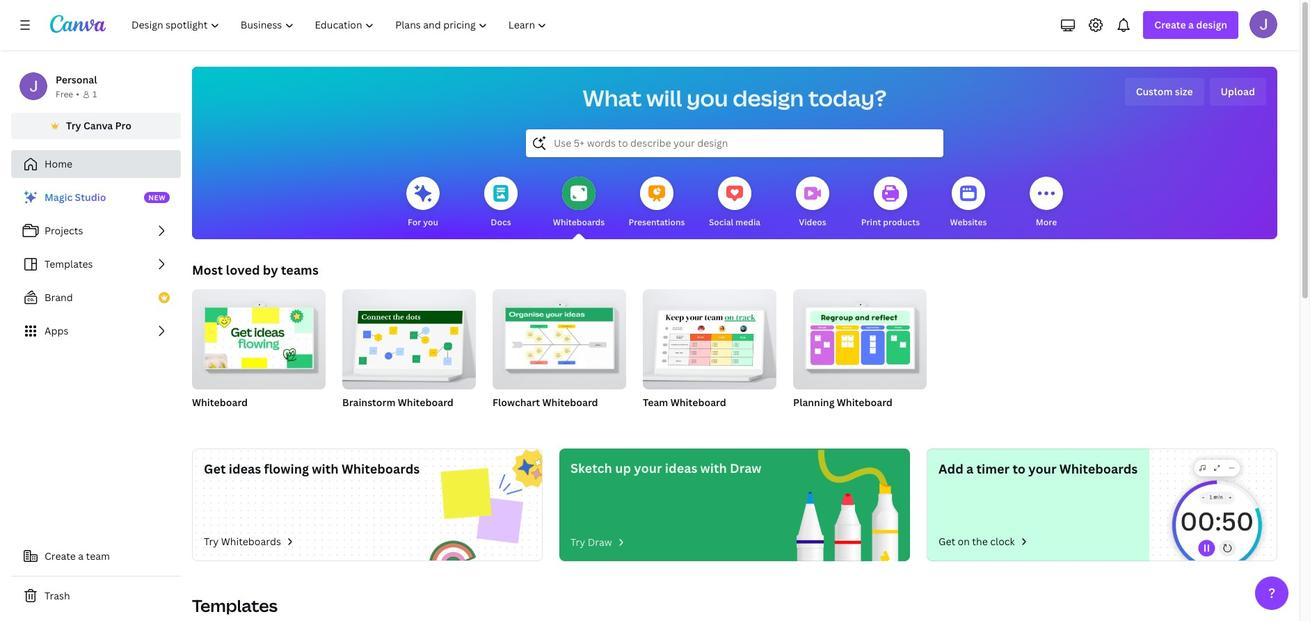 Task type: describe. For each thing, give the bounding box(es) containing it.
a for design
[[1189, 18, 1195, 31]]

planning whiteboard
[[794, 396, 893, 409]]

for
[[408, 216, 421, 228]]

new
[[148, 193, 166, 203]]

today?
[[809, 83, 887, 113]]

loved
[[226, 262, 260, 278]]

studio
[[75, 191, 106, 204]]

by
[[263, 262, 278, 278]]

free •
[[56, 88, 79, 100]]

group for whiteboard
[[192, 284, 326, 390]]

social
[[709, 216, 734, 228]]

whiteboard group
[[192, 284, 326, 427]]

whiteboard for brainstorm whiteboard
[[398, 396, 454, 409]]

whiteboard for planning whiteboard
[[837, 396, 893, 409]]

group for brainstorm whiteboard
[[342, 284, 476, 390]]

try whiteboards
[[204, 535, 281, 549]]

personal
[[56, 73, 97, 86]]

0 horizontal spatial ideas
[[229, 461, 261, 478]]

docs
[[491, 216, 511, 228]]

social media button
[[709, 167, 761, 239]]

top level navigation element
[[123, 11, 559, 39]]

1 horizontal spatial with
[[701, 460, 727, 477]]

a for timer
[[967, 461, 974, 478]]

group for flowchart whiteboard
[[493, 284, 627, 390]]

websites
[[951, 216, 987, 228]]

most
[[192, 262, 223, 278]]

list containing magic studio
[[11, 184, 181, 345]]

get on the clock
[[939, 535, 1015, 549]]

create for create a team
[[45, 550, 76, 563]]

products
[[884, 216, 920, 228]]

flowchart whiteboard
[[493, 396, 598, 409]]

0 vertical spatial draw
[[730, 460, 762, 477]]

team whiteboard
[[643, 396, 727, 409]]

jacob simon image
[[1250, 10, 1278, 38]]

canva
[[84, 119, 113, 132]]

group for planning whiteboard
[[794, 284, 927, 390]]

0 horizontal spatial with
[[312, 461, 339, 478]]

create a design
[[1155, 18, 1228, 31]]

try canva pro
[[66, 119, 132, 132]]

design inside dropdown button
[[1197, 18, 1228, 31]]

sketch up your ideas with draw
[[571, 460, 762, 477]]

custom size
[[1137, 85, 1194, 98]]

add
[[939, 461, 964, 478]]

pro
[[115, 119, 132, 132]]

try draw
[[571, 536, 612, 549]]

brainstorm
[[342, 396, 396, 409]]

whiteboard for flowchart whiteboard
[[543, 396, 598, 409]]

add a timer to your whiteboards
[[939, 461, 1138, 478]]

create for create a design
[[1155, 18, 1187, 31]]

the
[[973, 535, 988, 549]]

brainstorm whiteboard group
[[342, 284, 476, 427]]

team whiteboard group
[[643, 284, 777, 427]]

1 horizontal spatial ideas
[[665, 460, 698, 477]]

whiteboard inside whiteboard group
[[192, 396, 248, 409]]

templates link
[[11, 251, 181, 278]]

1 vertical spatial draw
[[588, 536, 612, 549]]

projects link
[[11, 217, 181, 245]]

0 horizontal spatial your
[[634, 460, 662, 477]]

brand
[[45, 291, 73, 304]]

templates inside list
[[45, 258, 93, 271]]

1 horizontal spatial you
[[687, 83, 729, 113]]

size
[[1176, 85, 1194, 98]]

apps
[[45, 324, 68, 338]]

most loved by teams
[[192, 262, 319, 278]]

you inside "button"
[[423, 216, 438, 228]]

brand link
[[11, 284, 181, 312]]

print products button
[[862, 167, 920, 239]]



Task type: locate. For each thing, give the bounding box(es) containing it.
1 horizontal spatial your
[[1029, 461, 1057, 478]]

0 vertical spatial get
[[204, 461, 226, 478]]

brainstorm whiteboard
[[342, 396, 454, 409]]

2 vertical spatial a
[[78, 550, 84, 563]]

1 horizontal spatial a
[[967, 461, 974, 478]]

create inside dropdown button
[[1155, 18, 1187, 31]]

•
[[76, 88, 79, 100]]

1 vertical spatial you
[[423, 216, 438, 228]]

free
[[56, 88, 73, 100]]

0 horizontal spatial templates
[[45, 258, 93, 271]]

will
[[647, 83, 682, 113]]

1 group from the left
[[192, 284, 326, 390]]

presentations
[[629, 216, 685, 228]]

trash
[[45, 590, 70, 603]]

home
[[45, 157, 72, 171]]

timer
[[977, 461, 1010, 478]]

magic studio
[[45, 191, 106, 204]]

upload
[[1221, 85, 1256, 98]]

1
[[92, 88, 97, 100]]

a for team
[[78, 550, 84, 563]]

try canva pro button
[[11, 113, 181, 139]]

4 group from the left
[[643, 284, 777, 390]]

a
[[1189, 18, 1195, 31], [967, 461, 974, 478], [78, 550, 84, 563]]

0 vertical spatial you
[[687, 83, 729, 113]]

try
[[66, 119, 81, 132], [204, 535, 219, 549], [571, 536, 586, 549]]

print
[[862, 216, 882, 228]]

whiteboards button
[[553, 167, 605, 239]]

get
[[204, 461, 226, 478], [939, 535, 956, 549]]

custom
[[1137, 85, 1173, 98]]

0 horizontal spatial create
[[45, 550, 76, 563]]

your right to
[[1029, 461, 1057, 478]]

social media
[[709, 216, 761, 228]]

get ideas flowing with whiteboards
[[204, 461, 420, 478]]

whiteboard inside brainstorm whiteboard "group"
[[398, 396, 454, 409]]

0 horizontal spatial you
[[423, 216, 438, 228]]

whiteboard for team whiteboard
[[671, 396, 727, 409]]

upload button
[[1210, 78, 1267, 106]]

magic
[[45, 191, 73, 204]]

on
[[958, 535, 970, 549]]

2 horizontal spatial try
[[571, 536, 586, 549]]

team
[[643, 396, 669, 409]]

docs button
[[485, 167, 518, 239]]

ideas
[[665, 460, 698, 477], [229, 461, 261, 478]]

team
[[86, 550, 110, 563]]

sketch
[[571, 460, 613, 477]]

1 vertical spatial templates
[[192, 594, 278, 617]]

more button
[[1030, 167, 1064, 239]]

list
[[11, 184, 181, 345]]

ideas left flowing
[[229, 461, 261, 478]]

get for get ideas flowing with whiteboards
[[204, 461, 226, 478]]

1 vertical spatial a
[[967, 461, 974, 478]]

your right up
[[634, 460, 662, 477]]

templates down projects
[[45, 258, 93, 271]]

1 horizontal spatial try
[[204, 535, 219, 549]]

0 vertical spatial a
[[1189, 18, 1195, 31]]

a right add
[[967, 461, 974, 478]]

5 whiteboard from the left
[[837, 396, 893, 409]]

create inside button
[[45, 550, 76, 563]]

more
[[1036, 216, 1058, 228]]

for you button
[[407, 167, 440, 239]]

create a team
[[45, 550, 110, 563]]

a inside dropdown button
[[1189, 18, 1195, 31]]

create a team button
[[11, 543, 181, 571]]

Search search field
[[554, 130, 916, 157]]

what
[[583, 83, 642, 113]]

you right will at top
[[687, 83, 729, 113]]

try for get
[[204, 535, 219, 549]]

0 vertical spatial design
[[1197, 18, 1228, 31]]

create a design button
[[1144, 11, 1239, 39]]

1 horizontal spatial templates
[[192, 594, 278, 617]]

a left team
[[78, 550, 84, 563]]

what will you design today?
[[583, 83, 887, 113]]

flowing
[[264, 461, 309, 478]]

3 whiteboard from the left
[[543, 396, 598, 409]]

1 horizontal spatial get
[[939, 535, 956, 549]]

clock
[[991, 535, 1015, 549]]

with
[[701, 460, 727, 477], [312, 461, 339, 478]]

for you
[[408, 216, 438, 228]]

flowchart
[[493, 396, 540, 409]]

home link
[[11, 150, 181, 178]]

1 vertical spatial create
[[45, 550, 76, 563]]

templates down try whiteboards
[[192, 594, 278, 617]]

0 horizontal spatial design
[[733, 83, 804, 113]]

presentations button
[[629, 167, 685, 239]]

up
[[615, 460, 631, 477]]

1 horizontal spatial create
[[1155, 18, 1187, 31]]

print products
[[862, 216, 920, 228]]

a inside button
[[78, 550, 84, 563]]

you right for
[[423, 216, 438, 228]]

1 whiteboard from the left
[[192, 396, 248, 409]]

group for team whiteboard
[[643, 284, 777, 390]]

ideas right up
[[665, 460, 698, 477]]

you
[[687, 83, 729, 113], [423, 216, 438, 228]]

get for get on the clock
[[939, 535, 956, 549]]

create
[[1155, 18, 1187, 31], [45, 550, 76, 563]]

apps link
[[11, 317, 181, 345]]

create left team
[[45, 550, 76, 563]]

None search field
[[526, 129, 944, 157]]

to
[[1013, 461, 1026, 478]]

videos button
[[796, 167, 830, 239]]

0 horizontal spatial a
[[78, 550, 84, 563]]

4 whiteboard from the left
[[671, 396, 727, 409]]

2 whiteboard from the left
[[398, 396, 454, 409]]

your
[[634, 460, 662, 477], [1029, 461, 1057, 478]]

design
[[1197, 18, 1228, 31], [733, 83, 804, 113]]

planning
[[794, 396, 835, 409]]

custom size button
[[1125, 78, 1205, 106]]

group
[[192, 284, 326, 390], [342, 284, 476, 390], [493, 284, 627, 390], [643, 284, 777, 390], [794, 284, 927, 390]]

2 group from the left
[[342, 284, 476, 390]]

try inside button
[[66, 119, 81, 132]]

1 horizontal spatial design
[[1197, 18, 1228, 31]]

flowchart whiteboard group
[[493, 284, 627, 427]]

media
[[736, 216, 761, 228]]

create up custom size
[[1155, 18, 1187, 31]]

1 vertical spatial get
[[939, 535, 956, 549]]

design up 'search' search box
[[733, 83, 804, 113]]

whiteboard
[[192, 396, 248, 409], [398, 396, 454, 409], [543, 396, 598, 409], [671, 396, 727, 409], [837, 396, 893, 409]]

websites button
[[951, 167, 987, 239]]

planning whiteboard group
[[794, 284, 927, 427]]

0 horizontal spatial draw
[[588, 536, 612, 549]]

teams
[[281, 262, 319, 278]]

templates
[[45, 258, 93, 271], [192, 594, 278, 617]]

0 horizontal spatial try
[[66, 119, 81, 132]]

whiteboard inside planning whiteboard group
[[837, 396, 893, 409]]

0 vertical spatial create
[[1155, 18, 1187, 31]]

1 horizontal spatial draw
[[730, 460, 762, 477]]

draw
[[730, 460, 762, 477], [588, 536, 612, 549]]

0 vertical spatial templates
[[45, 258, 93, 271]]

0 horizontal spatial get
[[204, 461, 226, 478]]

projects
[[45, 224, 83, 237]]

try for sketch
[[571, 536, 586, 549]]

whiteboards
[[553, 216, 605, 228], [342, 461, 420, 478], [1060, 461, 1138, 478], [221, 535, 281, 549]]

5 group from the left
[[794, 284, 927, 390]]

2 horizontal spatial a
[[1189, 18, 1195, 31]]

whiteboard inside the team whiteboard group
[[671, 396, 727, 409]]

3 group from the left
[[493, 284, 627, 390]]

videos
[[799, 216, 827, 228]]

trash link
[[11, 583, 181, 611]]

a up the size
[[1189, 18, 1195, 31]]

1 vertical spatial design
[[733, 83, 804, 113]]

design left jacob simon icon
[[1197, 18, 1228, 31]]

whiteboard inside flowchart whiteboard group
[[543, 396, 598, 409]]



Task type: vqa. For each thing, say whether or not it's contained in the screenshot.
MORE button
yes



